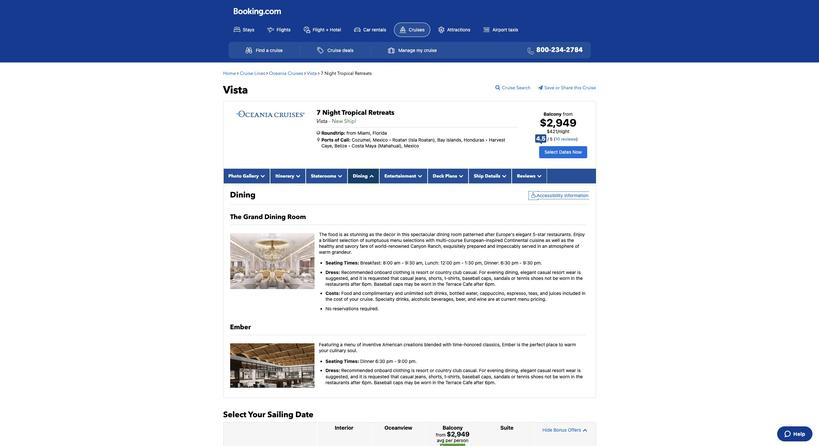 Task type: locate. For each thing, give the bounding box(es) containing it.
served
[[522, 243, 536, 249]]

new
[[332, 118, 343, 125]]

chevron down image left dining dropdown button on the top of page
[[336, 174, 343, 178]]

- for 6:30
[[395, 359, 397, 364]]

1 vertical spatial dress:
[[326, 368, 340, 373]]

1 horizontal spatial cruise
[[424, 47, 437, 53]]

2 cruise from the left
[[424, 47, 437, 53]]

pm down impeccably in the right of the page
[[512, 260, 519, 266]]

balcony from $2,949 $421 / night
[[540, 111, 577, 134]]

1 chevron down image from the left
[[336, 174, 343, 178]]

2 dress: from the top
[[326, 368, 340, 373]]

terrace for the grand dining room
[[446, 281, 462, 287]]

2 it from the top
[[360, 374, 362, 379]]

taxis
[[509, 27, 518, 32]]

2 cafe from the top
[[463, 380, 473, 385]]

2 wear from the top
[[566, 368, 576, 373]]

cruise inside travel menu navigation
[[328, 47, 341, 53]]

recommended onboard clothing is resort or country club casual. for evening dining, elegant casual resort wear is suggested, and it is requested that casual jeans, shorts, t-shirts, baseball caps, sandals or tennis shoes not be worn in the restaurants after 6pm. baseball caps may be worn in the terrace cafe after 6pm. down featuring a menu of inventive american creations blended with time-honored classics, ember is the perfect place to warm your culinary soul.
[[326, 368, 583, 385]]

sandals for ember
[[494, 374, 510, 379]]

a inside the food is as stunning as the decor in this spectacular dining room patterned after europe's elegant 5-star restaurants. enjoy a brilliant selection of sumptuous menu selections with multi-course european-inspired continental cuisine as well as the healthy and savory fare of world-renowned canyon ranch, exquisitely prepared and impeccably served in an atmosphere of warm grandeur.
[[319, 237, 322, 243]]

(isla
[[409, 137, 417, 142]]

chevron down image inside the "photo gallery" dropdown button
[[259, 174, 265, 178]]

1 horizontal spatial ember
[[502, 342, 516, 347]]

onboard for the grand dining room
[[374, 269, 392, 275]]

0 vertical spatial retreats
[[355, 70, 372, 76]]

tennis for ember
[[517, 374, 530, 379]]

is inside featuring a menu of inventive american creations blended with time-honored classics, ember is the perfect place to warm your culinary soul.
[[517, 342, 521, 347]]

chevron down image inside deck plans dropdown button
[[457, 174, 464, 178]]

and up food at the left bottom of the page
[[350, 275, 358, 281]]

1 vertical spatial shoes
[[531, 374, 544, 379]]

it down dinner
[[360, 374, 362, 379]]

flight + hotel
[[313, 27, 341, 32]]

and
[[336, 243, 344, 249], [487, 243, 495, 249], [350, 275, 358, 281], [353, 291, 361, 296], [395, 291, 403, 296], [540, 291, 548, 296], [468, 296, 476, 302], [350, 374, 358, 379]]

requested for the grand dining room
[[368, 275, 390, 281]]

included
[[563, 291, 581, 296]]

1 shoes from the top
[[531, 275, 544, 281]]

7 up globe "icon"
[[317, 108, 321, 117]]

2 sandals from the top
[[494, 374, 510, 379]]

1 casual. from the top
[[463, 269, 478, 275]]

retreats for 7 night tropical retreats vista - new ship!
[[368, 108, 395, 117]]

may down 9:00
[[404, 380, 413, 385]]

1 evening from the top
[[487, 269, 504, 275]]

1 vertical spatial sandals
[[494, 374, 510, 379]]

dining, for ember
[[505, 368, 519, 373]]

1 club from the top
[[453, 269, 462, 275]]

vista main content
[[220, 66, 599, 446]]

2 club from the top
[[453, 368, 462, 373]]

brilliant
[[323, 237, 338, 243]]

0 vertical spatial the
[[230, 213, 242, 221]]

0 vertical spatial with
[[426, 237, 435, 243]]

featuring a menu of inventive american creations blended with time-honored classics, ember is the perfect place to warm your culinary soul.
[[319, 342, 576, 353]]

0 vertical spatial cruises
[[409, 27, 425, 32]]

night
[[325, 70, 336, 76], [322, 108, 340, 117]]

$2,949 up 4.5 / 5 ( 10 reviews )
[[540, 116, 577, 129]]

800-234-2784 link
[[525, 45, 583, 55]]

recommended image
[[440, 444, 465, 446]]

2784
[[566, 45, 583, 54]]

0 vertical spatial shoes
[[531, 275, 544, 281]]

from
[[563, 111, 573, 117], [347, 130, 356, 136], [436, 432, 446, 438]]

1 vertical spatial warm
[[565, 342, 576, 347]]

1 for from the top
[[479, 269, 486, 275]]

per
[[446, 438, 453, 443]]

1 vertical spatial shorts,
[[429, 374, 443, 379]]

caps, for ember
[[481, 374, 493, 379]]

recommended onboard clothing is resort or country club casual. for evening dining, elegant casual resort wear is suggested, and it is requested that casual jeans, shorts, t-shirts, baseball caps, sandals or tennis shoes not be worn in the restaurants after 6pm. baseball caps may be worn in the terrace cafe after 6pm.
[[326, 269, 583, 287], [326, 368, 583, 385]]

1 dress: from the top
[[326, 269, 340, 275]]

chevron up image
[[368, 174, 374, 178]]

wheelchair image
[[530, 192, 537, 199]]

2 evening from the top
[[487, 368, 504, 373]]

map marker image
[[317, 137, 320, 142]]

0 vertical spatial not
[[545, 275, 552, 281]]

that down 9:00
[[391, 374, 399, 379]]

tropical inside 7 night tropical retreats vista - new ship!
[[342, 108, 367, 117]]

well
[[552, 237, 560, 243]]

mexico down florida
[[373, 137, 388, 142]]

0 vertical spatial tennis
[[517, 275, 530, 281]]

shirts, for the grand dining room
[[448, 275, 461, 281]]

course
[[448, 237, 463, 243]]

1 horizontal spatial angle right image
[[304, 71, 306, 75]]

4 chevron down image from the left
[[536, 174, 542, 178]]

search
[[517, 85, 531, 91]]

2 caps from the top
[[393, 380, 403, 385]]

pm,
[[475, 260, 483, 266]]

0 vertical spatial /
[[558, 129, 559, 134]]

cruise left deals
[[328, 47, 341, 53]]

water,
[[466, 291, 479, 296]]

no
[[326, 306, 332, 311]]

mexico
[[373, 137, 388, 142], [404, 143, 419, 148]]

1 times: from the top
[[344, 260, 359, 266]]

this inside the food is as stunning as the decor in this spectacular dining room patterned after europe's elegant 5-star restaurants. enjoy a brilliant selection of sumptuous menu selections with multi-course european-inspired continental cuisine as well as the healthy and savory fare of world-renowned canyon ranch, exquisitely prepared and impeccably served in an atmosphere of warm grandeur.
[[402, 231, 410, 237]]

2 country from the top
[[435, 368, 452, 373]]

0 vertical spatial caps
[[393, 281, 403, 287]]

of up belize
[[335, 137, 339, 142]]

$2,949 inside balcony from $2,949 avg per person
[[447, 431, 470, 438]]

2 chevron down image from the left
[[416, 174, 423, 178]]

seating for the grand dining room
[[326, 260, 343, 266]]

cruises left 'vista' link
[[288, 70, 303, 76]]

shoes for the grand dining room
[[531, 275, 544, 281]]

ship
[[474, 173, 484, 179]]

baseball
[[463, 275, 480, 281], [463, 374, 480, 379]]

manage
[[399, 47, 415, 53]]

0 vertical spatial shorts,
[[429, 275, 443, 281]]

baseball down honored
[[463, 374, 480, 379]]

blended
[[424, 342, 442, 347]]

0 horizontal spatial 6:30
[[376, 359, 385, 364]]

the food is as stunning as the decor in this spectacular dining room patterned after europe's elegant 5-star restaurants. enjoy a brilliant selection of sumptuous menu selections with multi-course european-inspired continental cuisine as well as the healthy and savory fare of world-renowned canyon ranch, exquisitely prepared and impeccably served in an atmosphere of warm grandeur.
[[319, 231, 585, 255]]

shorts, for ember
[[429, 374, 443, 379]]

costs:
[[326, 291, 340, 296]]

vista up globe "icon"
[[317, 118, 328, 125]]

1 vertical spatial onboard
[[374, 368, 392, 373]]

0 vertical spatial for
[[479, 269, 486, 275]]

chevron down image inside "reviews" dropdown button
[[536, 174, 542, 178]]

not down place
[[545, 374, 552, 379]]

1 not from the top
[[545, 275, 552, 281]]

1 shorts, from the top
[[429, 275, 443, 281]]

suggested, down culinary
[[326, 374, 349, 379]]

clothing down 9:00
[[393, 368, 410, 373]]

from inside balcony from $2,949 $421 / night
[[563, 111, 573, 117]]

casual.
[[463, 269, 478, 275], [463, 368, 478, 373]]

1 horizontal spatial 9:30
[[523, 260, 533, 266]]

select
[[545, 149, 558, 155], [223, 409, 246, 420]]

with left 'time-'
[[443, 342, 452, 347]]

jeans, for the grand dining room
[[415, 275, 428, 281]]

warm
[[319, 249, 331, 255], [565, 342, 576, 347]]

night right 'vista' link
[[325, 70, 336, 76]]

of inside food and complimentary and unlimited soft drinks, bottled water, cappuccino, espresso, teas, and juices included in the cost of your cruise. specialty drinks, alcoholic beverages, beer, and wine are at current menu pricing.
[[344, 296, 348, 302]]

0 horizontal spatial angle right image
[[237, 71, 239, 75]]

0 vertical spatial your
[[350, 296, 359, 302]]

chevron down image for entertainment
[[416, 174, 423, 178]]

0 vertical spatial t-
[[445, 275, 448, 281]]

0 horizontal spatial select
[[223, 409, 246, 420]]

your down featuring
[[319, 348, 328, 353]]

1 vertical spatial times:
[[344, 359, 359, 364]]

2 t- from the top
[[445, 374, 448, 379]]

1 requested from the top
[[368, 275, 390, 281]]

featuring
[[319, 342, 339, 347]]

pm. down 'served'
[[534, 260, 542, 266]]

night for 7 night tropical retreats
[[325, 70, 336, 76]]

0 vertical spatial $2,949
[[540, 116, 577, 129]]

drinks, down unlimited
[[396, 296, 410, 302]]

cruise for cruise deals
[[328, 47, 341, 53]]

tropical for 7 night tropical retreats vista - new ship!
[[342, 108, 367, 117]]

1 vertical spatial 7
[[317, 108, 321, 117]]

wear for ember
[[566, 368, 576, 373]]

1 vertical spatial requested
[[368, 374, 390, 379]]

0 vertical spatial onboard
[[374, 269, 392, 275]]

2 dining, from the top
[[505, 368, 519, 373]]

cruise.
[[360, 296, 374, 302]]

0 vertical spatial 6:30
[[501, 260, 511, 266]]

1 vertical spatial t-
[[445, 374, 448, 379]]

9:30 left am,
[[405, 260, 415, 266]]

warm down healthy
[[319, 249, 331, 255]]

the left 'grand'
[[230, 213, 242, 221]]

1 vertical spatial wear
[[566, 368, 576, 373]]

baseball for ember
[[463, 374, 480, 379]]

cafe for ember
[[463, 380, 473, 385]]

1 vertical spatial dining
[[230, 190, 256, 200]]

cafe
[[463, 281, 473, 287], [463, 380, 473, 385]]

for down the pm,
[[479, 269, 486, 275]]

resort down am,
[[416, 269, 429, 275]]

0 vertical spatial country
[[435, 269, 452, 275]]

shirts, down featuring a menu of inventive american creations blended with time-honored classics, ember is the perfect place to warm your culinary soul.
[[448, 374, 461, 379]]

tropical down deals
[[337, 70, 354, 76]]

photo
[[228, 173, 242, 179]]

2 recommended from the top
[[341, 368, 373, 373]]

shoes down perfect
[[531, 374, 544, 379]]

1 vertical spatial may
[[404, 380, 413, 385]]

evening down dinner:
[[487, 269, 504, 275]]

pm right the 12:00
[[454, 260, 460, 266]]

(mahahual),
[[378, 143, 403, 148]]

2 vertical spatial elegant
[[521, 368, 536, 373]]

t- for ember
[[445, 374, 448, 379]]

0 vertical spatial recommended
[[341, 269, 373, 275]]

- left 9:00
[[395, 359, 397, 364]]

2 jeans, from the top
[[415, 374, 428, 379]]

hide bonus offers link
[[536, 424, 594, 436]]

1 jeans, from the top
[[415, 275, 428, 281]]

2 not from the top
[[545, 374, 552, 379]]

0 horizontal spatial with
[[426, 237, 435, 243]]

2 vertical spatial a
[[340, 342, 343, 347]]

caps for ember
[[393, 380, 403, 385]]

1 dining, from the top
[[505, 269, 519, 275]]

baseball down seating times: dinner 6:30 pm - 9:00 pm.
[[374, 380, 392, 385]]

1 baseball from the top
[[463, 275, 480, 281]]

after inside the food is as stunning as the decor in this spectacular dining room patterned after europe's elegant 5-star restaurants. enjoy a brilliant selection of sumptuous menu selections with multi-course european-inspired continental cuisine as well as the healthy and savory fare of world-renowned canyon ranch, exquisitely prepared and impeccably served in an atmosphere of warm grandeur.
[[485, 231, 495, 237]]

1 horizontal spatial your
[[350, 296, 359, 302]]

as
[[344, 231, 349, 237], [369, 231, 374, 237], [546, 237, 551, 243], [561, 237, 566, 243]]

1 horizontal spatial the
[[319, 231, 327, 237]]

1 vertical spatial club
[[453, 368, 462, 373]]

flights link
[[262, 23, 296, 37]]

spectacular
[[411, 231, 436, 237]]

1 horizontal spatial warm
[[565, 342, 576, 347]]

1 vertical spatial this
[[402, 231, 410, 237]]

1 caps, from the top
[[481, 275, 493, 281]]

1 vertical spatial mexico
[[404, 143, 419, 148]]

1 that from the top
[[391, 275, 399, 281]]

this right share
[[574, 85, 582, 91]]

atmosphere
[[549, 243, 574, 249]]

2 recommended onboard clothing is resort or country club casual. for evening dining, elegant casual resort wear is suggested, and it is requested that casual jeans, shorts, t-shirts, baseball caps, sandals or tennis shoes not be worn in the restaurants after 6pm. baseball caps may be worn in the terrace cafe after 6pm. from the top
[[326, 368, 583, 385]]

2 shirts, from the top
[[448, 374, 461, 379]]

club down featuring a menu of inventive american creations blended with time-honored classics, ember is the perfect place to warm your culinary soul.
[[453, 368, 462, 373]]

for down classics,
[[479, 368, 486, 373]]

caps for the grand dining room
[[393, 281, 403, 287]]

1 clothing from the top
[[393, 269, 410, 275]]

1 shirts, from the top
[[448, 275, 461, 281]]

angle right image left 'vista' link
[[304, 71, 306, 75]]

1 cafe from the top
[[463, 281, 473, 287]]

0 horizontal spatial drinks,
[[396, 296, 410, 302]]

0 horizontal spatial pm.
[[409, 359, 417, 364]]

stays
[[243, 27, 254, 32]]

1 wear from the top
[[566, 269, 576, 275]]

the inside featuring a menu of inventive american creations blended with time-honored classics, ember is the perfect place to warm your culinary soul.
[[522, 342, 529, 347]]

caps down 9:00
[[393, 380, 403, 385]]

bay
[[438, 137, 445, 142]]

night inside 7 night tropical retreats vista - new ship!
[[322, 108, 340, 117]]

1 suggested, from the top
[[326, 275, 349, 281]]

resort down creations
[[416, 368, 429, 373]]

share
[[561, 85, 573, 91]]

chevron down image
[[336, 174, 343, 178], [416, 174, 423, 178], [501, 174, 507, 178], [536, 174, 542, 178]]

times: for ember
[[344, 359, 359, 364]]

2 seating from the top
[[326, 359, 343, 364]]

warm inside featuring a menu of inventive american creations blended with time-honored classics, ember is the perfect place to warm your culinary soul.
[[565, 342, 576, 347]]

as up an
[[546, 237, 551, 243]]

cruise left search
[[502, 85, 515, 91]]

chevron down image inside staterooms dropdown button
[[336, 174, 343, 178]]

from left per
[[436, 432, 446, 438]]

night up the new
[[322, 108, 340, 117]]

select down "5"
[[545, 149, 558, 155]]

1 vertical spatial 6:30
[[376, 359, 385, 364]]

it for ember
[[360, 374, 362, 379]]

soft
[[425, 291, 433, 296]]

casual. down honored
[[463, 368, 478, 373]]

0 horizontal spatial cruise
[[270, 47, 283, 53]]

ranch,
[[428, 243, 442, 249]]

casual down perfect
[[538, 368, 551, 373]]

6pm.
[[362, 281, 373, 287], [485, 281, 496, 287], [362, 380, 373, 385], [485, 380, 496, 385]]

1 angle right image from the left
[[237, 71, 239, 75]]

0 vertical spatial a
[[266, 47, 269, 53]]

2 terrace from the top
[[446, 380, 462, 385]]

the inside food and complimentary and unlimited soft drinks, bottled water, cappuccino, espresso, teas, and juices included in the cost of your cruise. specialty drinks, alcoholic beverages, beer, and wine are at current menu pricing.
[[326, 296, 332, 302]]

search image
[[496, 85, 502, 90]]

0 vertical spatial requested
[[368, 275, 390, 281]]

2 shoes from the top
[[531, 374, 544, 379]]

place
[[546, 342, 558, 347]]

1 recommended from the top
[[341, 269, 373, 275]]

night for 7 night tropical retreats vista - new ship!
[[322, 108, 340, 117]]

2 caps, from the top
[[481, 374, 493, 379]]

cruise inside dropdown button
[[424, 47, 437, 53]]

1 may from the top
[[404, 281, 413, 287]]

elegant for ember
[[521, 368, 536, 373]]

terrace
[[446, 281, 462, 287], [446, 380, 462, 385]]

an
[[542, 243, 548, 249]]

0 vertical spatial club
[[453, 269, 462, 275]]

not
[[545, 275, 552, 281], [545, 374, 552, 379]]

1 vertical spatial a
[[319, 237, 322, 243]]

find a cruise link
[[238, 44, 290, 57]]

airport
[[493, 27, 507, 32]]

1 cruise from the left
[[270, 47, 283, 53]]

elegant up continental
[[516, 231, 532, 237]]

baseball for the grand dining room
[[463, 275, 480, 281]]

angle right image
[[237, 71, 239, 75], [304, 71, 306, 75], [318, 71, 320, 75]]

from for from
[[436, 432, 446, 438]]

recommended onboard clothing is resort or country club casual. for evening dining, elegant casual resort wear is suggested, and it is requested that casual jeans, shorts, t-shirts, baseball caps, sandals or tennis shoes not be worn in the restaurants after 6pm. baseball caps may be worn in the terrace cafe after 6pm. up bottled
[[326, 269, 583, 287]]

2 casual. from the top
[[463, 368, 478, 373]]

casual. for ember
[[463, 368, 478, 373]]

2 may from the top
[[404, 380, 413, 385]]

1 restaurants from the top
[[326, 281, 350, 287]]

cruise right find
[[270, 47, 283, 53]]

1 vertical spatial not
[[545, 374, 552, 379]]

1 chevron down image from the left
[[259, 174, 265, 178]]

for for the grand dining room
[[479, 269, 486, 275]]

3 chevron down image from the left
[[457, 174, 464, 178]]

retreats inside 7 night tropical retreats vista - new ship!
[[368, 108, 395, 117]]

requested up complimentary
[[368, 275, 390, 281]]

for for ember
[[479, 368, 486, 373]]

shorts, down seating times: breakfast: 8:00 am - 9:30 am, lunch: 12:00 pm - 1:30 pm, dinner: 6:30 pm - 9:30 pm. on the bottom of page
[[429, 275, 443, 281]]

2 chevron down image from the left
[[294, 174, 301, 178]]

continental
[[504, 237, 528, 243]]

select inside "link"
[[545, 149, 558, 155]]

0 vertical spatial dress:
[[326, 269, 340, 275]]

3 angle right image from the left
[[318, 71, 320, 75]]

0 vertical spatial from
[[563, 111, 573, 117]]

0 vertical spatial jeans,
[[415, 275, 428, 281]]

times:
[[344, 260, 359, 266], [344, 359, 359, 364]]

0 horizontal spatial $2,949
[[447, 431, 470, 438]]

dining down costa
[[353, 173, 368, 179]]

that down am
[[391, 275, 399, 281]]

worn
[[560, 275, 570, 281], [421, 281, 431, 287], [560, 374, 570, 379], [421, 380, 431, 385]]

current
[[501, 296, 517, 302]]

$2,949 for from
[[447, 431, 470, 438]]

no reservations required.
[[326, 306, 379, 311]]

with inside featuring a menu of inventive american creations blended with time-honored classics, ember is the perfect place to warm your culinary soul.
[[443, 342, 452, 347]]

1 vertical spatial seating
[[326, 359, 343, 364]]

3 chevron down image from the left
[[501, 174, 507, 178]]

shoes for ember
[[531, 374, 544, 379]]

perfect
[[530, 342, 545, 347]]

+
[[326, 27, 329, 32]]

restaurants for the grand dining room
[[326, 281, 350, 287]]

0 vertical spatial casual.
[[463, 269, 478, 275]]

chevron down image
[[259, 174, 265, 178], [294, 174, 301, 178], [457, 174, 464, 178]]

menu up the soul.
[[344, 342, 356, 347]]

a inside navigation
[[266, 47, 269, 53]]

1 tennis from the top
[[517, 275, 530, 281]]

9:30 down 'served'
[[523, 260, 533, 266]]

chevron down image for itinerary
[[294, 174, 301, 178]]

food
[[341, 291, 352, 296]]

with
[[426, 237, 435, 243], [443, 342, 452, 347]]

1 onboard from the top
[[374, 269, 392, 275]]

terrace for ember
[[446, 380, 462, 385]]

1 horizontal spatial dining
[[265, 213, 286, 221]]

1 vertical spatial retreats
[[368, 108, 395, 117]]

caps
[[393, 281, 403, 287], [393, 380, 403, 385]]

2 horizontal spatial pm
[[512, 260, 519, 266]]

casual
[[538, 269, 551, 275], [400, 275, 414, 281], [538, 368, 551, 373], [400, 374, 414, 379]]

-
[[329, 118, 331, 125], [402, 260, 404, 266], [462, 260, 464, 266], [520, 260, 522, 266], [395, 359, 397, 364]]

juices
[[549, 291, 561, 296]]

chevron down image up wheelchair image
[[536, 174, 542, 178]]

$2,949 up recommended image
[[447, 431, 470, 438]]

the inside the food is as stunning as the decor in this spectacular dining room patterned after europe's elegant 5-star restaurants. enjoy a brilliant selection of sumptuous menu selections with multi-course european-inspired continental cuisine as well as the healthy and savory fare of world-renowned canyon ranch, exquisitely prepared and impeccably served in an atmosphere of warm grandeur.
[[319, 231, 327, 237]]

onboard
[[374, 269, 392, 275], [374, 368, 392, 373]]

club up bottled
[[453, 269, 462, 275]]

1 baseball from the top
[[374, 281, 392, 287]]

retreats
[[355, 70, 372, 76], [368, 108, 395, 117]]

1 horizontal spatial a
[[319, 237, 322, 243]]

your inside food and complimentary and unlimited soft drinks, bottled water, cappuccino, espresso, teas, and juices included in the cost of your cruise. specialty drinks, alcoholic beverages, beer, and wine are at current menu pricing.
[[350, 296, 359, 302]]

dining inside dropdown button
[[353, 173, 368, 179]]

is
[[339, 231, 343, 237], [411, 269, 415, 275], [578, 269, 581, 275], [363, 275, 367, 281], [517, 342, 521, 347], [411, 368, 415, 373], [578, 368, 581, 373], [363, 374, 367, 379]]

recommended for the grand dining room
[[341, 269, 373, 275]]

0 vertical spatial drinks,
[[434, 291, 448, 296]]

2 shorts, from the top
[[429, 374, 443, 379]]

baseball for ember
[[374, 380, 392, 385]]

car rentals
[[363, 27, 386, 32]]

requested down seating times: dinner 6:30 pm - 9:00 pm.
[[368, 374, 390, 379]]

$2,949 for $2,949
[[540, 116, 577, 129]]

from inside balcony from $2,949 avg per person
[[436, 432, 446, 438]]

1 vertical spatial elegant
[[521, 269, 536, 275]]

1 terrace from the top
[[446, 281, 462, 287]]

2 tennis from the top
[[517, 374, 530, 379]]

- inside 7 night tropical retreats vista - new ship!
[[329, 118, 331, 125]]

menu down espresso, at the right bottom of the page
[[518, 296, 530, 302]]

onboard down seating times: dinner 6:30 pm - 9:00 pm.
[[374, 368, 392, 373]]

your inside featuring a menu of inventive american creations blended with time-honored classics, ember is the perfect place to warm your culinary soul.
[[319, 348, 328, 353]]

1 seating from the top
[[326, 260, 343, 266]]

0 horizontal spatial menu
[[344, 342, 356, 347]]

evening down classics,
[[487, 368, 504, 373]]

country down the 12:00
[[435, 269, 452, 275]]

seating down grandeur.
[[326, 260, 343, 266]]

chevron down image inside 'itinerary' dropdown button
[[294, 174, 301, 178]]

1 recommended onboard clothing is resort or country club casual. for evening dining, elegant casual resort wear is suggested, and it is requested that casual jeans, shorts, t-shirts, baseball caps, sandals or tennis shoes not be worn in the restaurants after 6pm. baseball caps may be worn in the terrace cafe after 6pm. from the top
[[326, 269, 583, 287]]

chevron down image for photo gallery
[[259, 174, 265, 178]]

• up the "(mahahual),"
[[389, 137, 391, 142]]

elegant down perfect
[[521, 368, 536, 373]]

car rentals link
[[349, 23, 392, 37]]

country
[[435, 269, 452, 275], [435, 368, 452, 373]]

a for find
[[266, 47, 269, 53]]

a inside featuring a menu of inventive american creations blended with time-honored classics, ember is the perfect place to warm your culinary soul.
[[340, 342, 343, 347]]

1 vertical spatial recommended onboard clothing is resort or country club casual. for evening dining, elegant casual resort wear is suggested, and it is requested that casual jeans, shorts, t-shirts, baseball caps, sandals or tennis shoes not be worn in the restaurants after 6pm. baseball caps may be worn in the terrace cafe after 6pm.
[[326, 368, 583, 385]]

9:00
[[398, 359, 408, 364]]

0 vertical spatial cafe
[[463, 281, 473, 287]]

chevron down image inside ship details dropdown button
[[501, 174, 507, 178]]

resort up juices in the right of the page
[[552, 269, 565, 275]]

1 country from the top
[[435, 269, 452, 275]]

2 vertical spatial vista
[[317, 118, 328, 125]]

select left your
[[223, 409, 246, 420]]

menu inside featuring a menu of inventive american creations blended with time-honored classics, ember is the perfect place to warm your culinary soul.
[[344, 342, 356, 347]]

chevron down image inside entertainment dropdown button
[[416, 174, 423, 178]]

1 vertical spatial ember
[[502, 342, 516, 347]]

t- for the grand dining room
[[445, 275, 448, 281]]

may
[[404, 281, 413, 287], [404, 380, 413, 385]]

1 horizontal spatial $2,949
[[540, 116, 577, 129]]

2 baseball from the top
[[374, 380, 392, 385]]

- right am
[[402, 260, 404, 266]]

1 vertical spatial /
[[548, 136, 549, 142]]

restaurants up costs:
[[326, 281, 350, 287]]

1 caps from the top
[[393, 281, 403, 287]]

avg
[[437, 438, 445, 443]]

of inside featuring a menu of inventive american creations blended with time-honored classics, ember is the perfect place to warm your culinary soul.
[[357, 342, 361, 347]]

1 horizontal spatial •
[[389, 137, 391, 142]]

t- down featuring a menu of inventive american creations blended with time-honored classics, ember is the perfect place to warm your culinary soul.
[[445, 374, 448, 379]]

1 vertical spatial caps
[[393, 380, 403, 385]]

cruise right my
[[424, 47, 437, 53]]

it for the grand dining room
[[360, 275, 362, 281]]

1 vertical spatial tennis
[[517, 374, 530, 379]]

onboard down 8:00
[[374, 269, 392, 275]]

stunning
[[350, 231, 368, 237]]

t- down the 12:00
[[445, 275, 448, 281]]

country for ember
[[435, 368, 452, 373]]

4.5
[[536, 135, 546, 142]]

2 suggested, from the top
[[326, 374, 349, 379]]

0 horizontal spatial cruises
[[288, 70, 303, 76]]

and down water,
[[468, 296, 476, 302]]

cruises inside vista main content
[[288, 70, 303, 76]]

seating for ember
[[326, 359, 343, 364]]

from up call:
[[347, 130, 356, 136]]

exquisitely
[[444, 243, 466, 249]]

travel menu navigation
[[228, 42, 591, 58]]

a up healthy
[[319, 237, 322, 243]]

0 vertical spatial dining
[[353, 173, 368, 179]]

1 horizontal spatial pm.
[[534, 260, 542, 266]]

1 vertical spatial menu
[[518, 296, 530, 302]]

jeans, for ember
[[415, 374, 428, 379]]

suggested,
[[326, 275, 349, 281], [326, 374, 349, 379]]

person
[[454, 438, 469, 443]]

are
[[488, 296, 495, 302]]

chevron down image left ship
[[457, 174, 464, 178]]

as up atmosphere
[[561, 237, 566, 243]]

2 baseball from the top
[[463, 374, 480, 379]]

7 inside 7 night tropical retreats vista - new ship!
[[317, 108, 321, 117]]

1 t- from the top
[[445, 275, 448, 281]]

2 horizontal spatial dining
[[353, 173, 368, 179]]

2 times: from the top
[[344, 359, 359, 364]]

menu up renowned
[[390, 237, 402, 243]]

2 clothing from the top
[[393, 368, 410, 373]]

1 vertical spatial jeans,
[[415, 374, 428, 379]]

caps up specialty
[[393, 281, 403, 287]]

and down inspired
[[487, 243, 495, 249]]

pm. right 9:00
[[409, 359, 417, 364]]

1 vertical spatial cruises
[[288, 70, 303, 76]]

2 onboard from the top
[[374, 368, 392, 373]]

angle right image for home
[[237, 71, 239, 75]]

6:30 right dinner
[[376, 359, 385, 364]]

specialty
[[375, 296, 395, 302]]

0 vertical spatial seating
[[326, 260, 343, 266]]

required.
[[360, 306, 379, 311]]

cruise left lines
[[240, 70, 253, 76]]

0 vertical spatial it
[[360, 275, 362, 281]]

2 requested from the top
[[368, 374, 390, 379]]

0 vertical spatial baseball
[[463, 275, 480, 281]]

restaurants.
[[547, 231, 572, 237]]

2 for from the top
[[479, 368, 486, 373]]

angle right image for oceania cruises
[[304, 71, 306, 75]]

1 it from the top
[[360, 275, 362, 281]]

2 angle right image from the left
[[304, 71, 306, 75]]

dining down photo gallery
[[230, 190, 256, 200]]

0 vertical spatial evening
[[487, 269, 504, 275]]

0 vertical spatial warm
[[319, 249, 331, 255]]

recommended down dinner
[[341, 368, 373, 373]]

1 sandals from the top
[[494, 275, 510, 281]]

wine
[[477, 296, 487, 302]]

angle right image for vista
[[318, 71, 320, 75]]

1 vertical spatial tropical
[[342, 108, 367, 117]]

2 that from the top
[[391, 374, 399, 379]]

as up selection at the left of the page
[[344, 231, 349, 237]]

globe image
[[317, 130, 321, 135]]

may for ember
[[404, 380, 413, 385]]

shirts, for ember
[[448, 374, 461, 379]]

1 vertical spatial suggested,
[[326, 374, 349, 379]]

1 vertical spatial restaurants
[[326, 380, 350, 385]]

caps, down dinner:
[[481, 275, 493, 281]]

234-
[[551, 45, 566, 54]]

2 restaurants from the top
[[326, 380, 350, 385]]



Task type: vqa. For each thing, say whether or not it's contained in the screenshot.
"From $ 349"
no



Task type: describe. For each thing, give the bounding box(es) containing it.
0 horizontal spatial pm
[[387, 359, 393, 364]]

- left 1:30
[[462, 260, 464, 266]]

resort down to
[[552, 368, 565, 373]]

chevron down image for staterooms
[[336, 174, 343, 178]]

europe's
[[496, 231, 515, 237]]

7 night tropical retreats vista - new ship!
[[317, 108, 395, 125]]

date
[[296, 409, 314, 420]]

dates
[[559, 149, 572, 155]]

clothing for ember
[[393, 368, 410, 373]]

grand
[[243, 213, 263, 221]]

and down seating times: dinner 6:30 pm - 9:00 pm.
[[350, 374, 358, 379]]

details
[[485, 173, 501, 179]]

photo gallery button
[[223, 169, 270, 183]]

dining, for the grand dining room
[[505, 269, 519, 275]]

cruise for cruise search
[[502, 85, 515, 91]]

- for retreats
[[329, 118, 331, 125]]

chevron down image for reviews
[[536, 174, 542, 178]]

time-
[[453, 342, 464, 347]]

1 vertical spatial from
[[347, 130, 356, 136]]

- down impeccably in the right of the page
[[520, 260, 522, 266]]

sandals for the grand dining room
[[494, 275, 510, 281]]

0 vertical spatial mexico
[[373, 137, 388, 142]]

7 for 7 night tropical retreats
[[321, 70, 324, 76]]

manage my cruise button
[[381, 44, 444, 57]]

and left unlimited
[[395, 291, 403, 296]]

seating times: dinner 6:30 pm - 9:00 pm.
[[326, 359, 417, 364]]

honduras
[[464, 137, 485, 142]]

home
[[223, 70, 236, 76]]

your
[[248, 409, 266, 420]]

itinerary button
[[270, 169, 306, 183]]

alcoholic
[[412, 296, 430, 302]]

requested for ember
[[368, 374, 390, 379]]

decor
[[384, 231, 396, 237]]

casual up teas,
[[538, 269, 551, 275]]

2 9:30 from the left
[[523, 260, 533, 266]]

cappuccino,
[[480, 291, 506, 296]]

chevron down image for ship details
[[501, 174, 507, 178]]

cruise for find a cruise
[[270, 47, 283, 53]]

ship!
[[344, 118, 357, 125]]

elegant inside the food is as stunning as the decor in this spectacular dining room patterned after europe's elegant 5-star restaurants. enjoy a brilliant selection of sumptuous menu selections with multi-course european-inspired continental cuisine as well as the healthy and savory fare of world-renowned canyon ranch, exquisitely prepared and impeccably served in an atmosphere of warm grandeur.
[[516, 231, 532, 237]]

stays link
[[228, 23, 260, 37]]

2 horizontal spatial •
[[486, 137, 488, 142]]

patterned
[[463, 231, 484, 237]]

0 vertical spatial vista
[[307, 70, 317, 76]]

club for the grand dining room
[[453, 269, 462, 275]]

of right fare
[[369, 243, 374, 249]]

inspired
[[486, 237, 503, 243]]

baseball for the grand dining room
[[374, 281, 392, 287]]

1 vertical spatial vista
[[223, 83, 248, 97]]

chevron up image
[[581, 428, 588, 432]]

1 horizontal spatial drinks,
[[434, 291, 448, 296]]

800-234-2784
[[537, 45, 583, 54]]

and up the pricing.
[[540, 291, 548, 296]]

cafe for the grand dining room
[[463, 281, 473, 287]]

lunch:
[[425, 260, 439, 266]]

shorts, for the grand dining room
[[429, 275, 443, 281]]

cuisine
[[530, 237, 545, 243]]

restaurants for ember
[[326, 380, 350, 385]]

select your sailing date
[[223, 409, 314, 420]]

1 horizontal spatial 6:30
[[501, 260, 511, 266]]

room
[[451, 231, 462, 237]]

oceania cruises image
[[235, 110, 305, 118]]

beverages,
[[432, 296, 455, 302]]

find a cruise
[[256, 47, 283, 53]]

cruise right share
[[583, 85, 596, 91]]

1 horizontal spatial pm
[[454, 260, 460, 266]]

your for food
[[350, 296, 359, 302]]

country for the grand dining room
[[435, 269, 452, 275]]

selections
[[403, 237, 425, 243]]

staterooms button
[[306, 169, 348, 183]]

culinary
[[330, 348, 346, 353]]

and right food at the left bottom of the page
[[353, 291, 361, 296]]

ember inside featuring a menu of inventive american creations blended with time-honored classics, ember is the perfect place to warm your culinary soul.
[[502, 342, 516, 347]]

now
[[573, 149, 582, 155]]

food
[[328, 231, 338, 237]]

oceania cruises
[[269, 70, 303, 76]]

booking.com home image
[[234, 8, 281, 16]]

from for $2,949
[[563, 111, 573, 117]]

recommended onboard clothing is resort or country club casual. for evening dining, elegant casual resort wear is suggested, and it is requested that casual jeans, shorts, t-shirts, baseball caps, sandals or tennis shoes not be worn in the restaurants after 6pm. baseball caps may be worn in the terrace cafe after 6pm. for the grand dining room
[[326, 269, 583, 287]]

of down enjoy
[[575, 243, 579, 249]]

0 vertical spatial this
[[574, 85, 582, 91]]

flights
[[277, 27, 291, 32]]

florida
[[373, 130, 387, 136]]

7 for 7 night tropical retreats vista - new ship!
[[317, 108, 321, 117]]

7 night tropical retreats
[[321, 70, 372, 76]]

bottled
[[450, 291, 465, 296]]

home link
[[223, 70, 236, 76]]

evening for ember
[[487, 368, 504, 373]]

1 vertical spatial drinks,
[[396, 296, 410, 302]]

dining button
[[348, 169, 379, 183]]

1 vertical spatial pm.
[[409, 359, 417, 364]]

plans
[[445, 173, 457, 179]]

the for the grand dining room
[[230, 213, 242, 221]]

is inside the food is as stunning as the decor in this spectacular dining room patterned after europe's elegant 5-star restaurants. enjoy a brilliant selection of sumptuous menu selections with multi-course european-inspired continental cuisine as well as the healthy and savory fare of world-renowned canyon ranch, exquisitely prepared and impeccably served in an atmosphere of warm grandeur.
[[339, 231, 343, 237]]

800-
[[537, 45, 551, 54]]

savory
[[345, 243, 359, 249]]

evening for the grand dining room
[[487, 269, 504, 275]]

menu inside the food is as stunning as the decor in this spectacular dining room patterned after europe's elegant 5-star restaurants. enjoy a brilliant selection of sumptuous menu selections with multi-course european-inspired continental cuisine as well as the healthy and savory fare of world-renowned canyon ranch, exquisitely prepared and impeccably served in an atmosphere of warm grandeur.
[[390, 237, 402, 243]]

casual. for the grand dining room
[[463, 269, 478, 275]]

menu inside food and complimentary and unlimited soft drinks, bottled water, cappuccino, espresso, teas, and juices included in the cost of your cruise. specialty drinks, alcoholic beverages, beer, and wine are at current menu pricing.
[[518, 296, 530, 302]]

tennis for the grand dining room
[[517, 275, 530, 281]]

star
[[538, 231, 546, 237]]

a for featuring
[[340, 342, 343, 347]]

select for select          dates now
[[545, 149, 558, 155]]

2 vertical spatial dining
[[265, 213, 286, 221]]

cruise for manage my cruise
[[424, 47, 437, 53]]

soul.
[[347, 348, 358, 353]]

recommended onboard clothing is resort or country club casual. for evening dining, elegant casual resort wear is suggested, and it is requested that casual jeans, shorts, t-shirts, baseball caps, sandals or tennis shoes not be worn in the restaurants after 6pm. baseball caps may be worn in the terrace cafe after 6pm. for ember
[[326, 368, 583, 385]]

entertainment
[[385, 173, 416, 179]]

itinerary
[[276, 173, 294, 179]]

roundtrip: from miami, florida
[[322, 130, 387, 136]]

cruise lines link
[[240, 70, 265, 76]]

tropical for 7 night tropical retreats
[[337, 70, 354, 76]]

/ inside 4.5 / 5 ( 10 reviews )
[[548, 136, 549, 142]]

suggested, for ember
[[326, 374, 349, 379]]

0 horizontal spatial •
[[348, 143, 351, 148]]

angle right image
[[266, 71, 268, 75]]

1:30
[[465, 260, 474, 266]]

of up fare
[[360, 237, 364, 243]]

vista inside 7 night tropical retreats vista - new ship!
[[317, 118, 328, 125]]

warm inside the food is as stunning as the decor in this spectacular dining room patterned after europe's elegant 5-star restaurants. enjoy a brilliant selection of sumptuous menu selections with multi-course european-inspired continental cuisine as well as the healthy and savory fare of world-renowned canyon ranch, exquisitely prepared and impeccably served in an atmosphere of warm grandeur.
[[319, 249, 331, 255]]

cruise for cruise lines
[[240, 70, 253, 76]]

costa
[[352, 143, 364, 148]]

1 horizontal spatial mexico
[[404, 143, 419, 148]]

with inside the food is as stunning as the decor in this spectacular dining room patterned after europe's elegant 5-star restaurants. enjoy a brilliant selection of sumptuous menu selections with multi-course european-inspired continental cuisine as well as the healthy and savory fare of world-renowned canyon ranch, exquisitely prepared and impeccably served in an atmosphere of warm grandeur.
[[426, 237, 435, 243]]

the for the food is as stunning as the decor in this spectacular dining room patterned after europe's elegant 5-star restaurants. enjoy a brilliant selection of sumptuous menu selections with multi-course european-inspired continental cuisine as well as the healthy and savory fare of world-renowned canyon ranch, exquisitely prepared and impeccably served in an atmosphere of warm grandeur.
[[319, 231, 327, 237]]

recommended for ember
[[341, 368, 373, 373]]

save or share this cruise
[[545, 85, 596, 91]]

5-
[[533, 231, 538, 237]]

prepared
[[467, 243, 486, 249]]

retreats for 7 night tropical retreats
[[355, 70, 372, 76]]

hide bonus offers
[[543, 427, 581, 433]]

staterooms
[[311, 173, 336, 179]]

caye,
[[322, 143, 333, 148]]

casual down 9:00
[[400, 374, 414, 379]]

in inside food and complimentary and unlimited soft drinks, bottled water, cappuccino, espresso, teas, and juices included in the cost of your cruise. specialty drinks, alcoholic beverages, beer, and wine are at current menu pricing.
[[582, 291, 586, 296]]

clothing for the grand dining room
[[393, 269, 410, 275]]

gallery
[[243, 173, 259, 179]]

may for the grand dining room
[[404, 281, 413, 287]]

vista link
[[307, 70, 318, 76]]

creations
[[404, 342, 423, 347]]

cruise search
[[502, 85, 531, 91]]

harvest
[[489, 137, 505, 142]]

not for the grand dining room
[[545, 275, 552, 281]]

0 horizontal spatial ember
[[230, 323, 251, 332]]

)
[[576, 136, 578, 142]]

balcony from $2,949 avg per person
[[436, 425, 470, 443]]

casual up unlimited
[[400, 275, 414, 281]]

that for the grand dining room
[[391, 275, 399, 281]]

paper plane image
[[538, 85, 545, 90]]

enjoy
[[574, 231, 585, 237]]

select for select your sailing date
[[223, 409, 246, 420]]

not for ember
[[545, 374, 552, 379]]

/ inside balcony from $2,949 $421 / night
[[558, 129, 559, 134]]

8:00
[[383, 260, 393, 266]]

dress: for the grand dining room
[[326, 269, 340, 275]]

1 9:30 from the left
[[405, 260, 415, 266]]

that for ember
[[391, 374, 399, 379]]

ship details button
[[469, 169, 512, 183]]

information
[[565, 193, 589, 198]]

suggested, for the grand dining room
[[326, 275, 349, 281]]

0 horizontal spatial dining
[[230, 190, 256, 200]]

caps, for the grand dining room
[[481, 275, 493, 281]]

airport taxis link
[[478, 23, 524, 37]]

1 horizontal spatial cruises
[[409, 27, 425, 32]]

wear for the grand dining room
[[566, 269, 576, 275]]

european-
[[464, 237, 486, 243]]

club for ember
[[453, 368, 462, 373]]

lines
[[254, 70, 265, 76]]

0 vertical spatial pm.
[[534, 260, 542, 266]]

suite
[[501, 425, 514, 431]]

as up the sumptuous
[[369, 231, 374, 237]]

dress: for ember
[[326, 368, 340, 373]]

onboard for ember
[[374, 368, 392, 373]]

chevron down image for deck plans
[[457, 174, 464, 178]]

elegant for the grand dining room
[[521, 269, 536, 275]]

save
[[545, 85, 555, 91]]

car
[[363, 27, 371, 32]]

your for featuring
[[319, 348, 328, 353]]

select          dates now link
[[540, 146, 587, 158]]

10
[[556, 136, 560, 142]]

accessibility
[[537, 193, 563, 198]]

dinner:
[[484, 260, 500, 266]]

and up grandeur.
[[336, 243, 344, 249]]

times: for the grand dining room
[[344, 260, 359, 266]]



